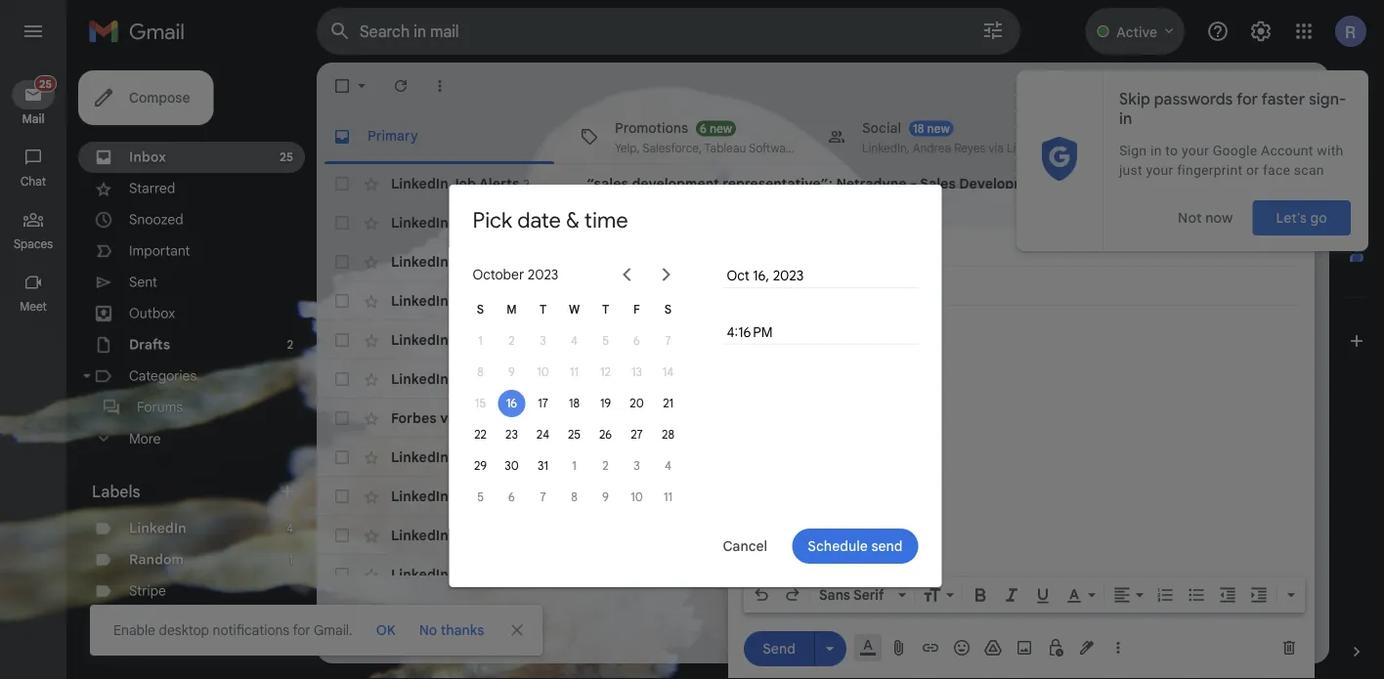 Task type: describe. For each thing, give the bounding box(es) containing it.
» button
[[657, 265, 676, 285]]

morning
[[837, 449, 892, 466]]

and right market
[[1229, 371, 1254, 388]]

6 job from the top
[[451, 449, 476, 466]]

6 alerts from the top
[[479, 449, 520, 466]]

time
[[585, 206, 629, 234]]

schedule
[[808, 538, 868, 555]]

20 oct cell
[[622, 388, 653, 420]]

7 for 7 nov cell
[[540, 490, 546, 505]]

3 row from the top
[[317, 243, 1315, 282]]

row containing linkedin news via l.
[[317, 516, 1315, 556]]

oct 13
[[1263, 294, 1299, 309]]

outbox link
[[129, 305, 175, 322]]

8 oct cell
[[465, 357, 496, 388]]

october 2023
[[473, 266, 559, 283]]

market
[[1178, 371, 1226, 388]]

3 alerts from the top
[[479, 253, 520, 270]]

sales for attentive
[[911, 253, 946, 270]]

pick
[[473, 206, 513, 234]]

13 inside row
[[1287, 294, 1299, 309]]

world mental health day, millennials on track to retire and more top conversations link
[[587, 526, 1207, 546]]

19 oct cell
[[590, 388, 622, 420]]

2 t from the left
[[602, 303, 609, 317]]

stripe link
[[129, 583, 166, 600]]

meet
[[20, 300, 47, 314]]

9 oct cell
[[496, 357, 528, 388]]

16
[[507, 397, 518, 411]]

0 horizontal spatial their
[[776, 332, 808, 349]]

random
[[129, 552, 184, 569]]

s for 2nd 's' column header from the left
[[665, 303, 672, 317]]

26 oct cell
[[590, 420, 622, 451]]

payscale
[[837, 371, 896, 388]]

and down the enterprise at the right top of the page
[[1147, 253, 1172, 270]]

development for "sales development representative": motive - sales development representative, enterprise and more
[[632, 214, 720, 231]]

pick date & time
[[473, 206, 629, 234]]

linkedin left pick
[[391, 214, 449, 231]]

linkedin job alerts for "sales development representative": enterpret - sr. sales development representative and more
[[391, 566, 520, 583]]

10 for 10 nov cell
[[631, 490, 643, 505]]

more left oct 10
[[1199, 566, 1233, 583]]

cell for world mental health day, millennials on track to retire and more top conversations
[[1244, 526, 1315, 546]]

outbox
[[129, 305, 175, 322]]

attentive
[[836, 253, 897, 270]]

"sales development representative": govly - sales development representative (sdr) and more link
[[587, 291, 1230, 311]]

main menu image
[[22, 20, 45, 43]]

more down the enterprise at the right top of the page
[[1176, 253, 1210, 270]]

more
[[129, 431, 161, 448]]

chat heading
[[0, 174, 67, 190]]

snoozed link
[[129, 211, 184, 228]]

forbes
[[391, 410, 437, 427]]

1 vertical spatial share
[[773, 488, 810, 505]]

these
[[861, 410, 902, 427]]

development for govly
[[928, 292, 1016, 310]]

representative": for morning
[[723, 449, 833, 466]]

17 oct cell
[[528, 388, 559, 420]]

development for attentive
[[950, 253, 1038, 270]]

chat
[[21, 175, 46, 189]]

compose button
[[78, 70, 214, 125]]

linkedin job alerts 2 for "sales development representative": attentive - sales development representative and more
[[391, 253, 530, 270]]

sr.
[[913, 566, 930, 583]]

primary tab
[[317, 110, 562, 164]]

"sales development representative": netradyne - sales development representative and more link
[[587, 174, 1220, 194]]

1 vertical spatial thoughts
[[849, 488, 909, 505]]

13 inside 13 oct cell
[[632, 365, 643, 380]]

development for "sales development representative": netradyne - sales development representative and more
[[632, 175, 720, 192]]

3 oct cell
[[528, 326, 559, 357]]

Search in mail search field
[[317, 8, 1021, 55]]

30
[[505, 459, 519, 474]]

9 for "9 nov" cell
[[603, 490, 609, 505]]

12
[[601, 365, 611, 380]]

- right "brew"
[[932, 449, 939, 466]]

health
[[679, 527, 723, 544]]

linkedin left october
[[391, 253, 449, 270]]

development for "sales development representative": enterpret - sr. sales development representative and more
[[632, 566, 720, 583]]

more up the enterprise at the right top of the page
[[1186, 175, 1220, 192]]

cell for gamestop and others share their thoughts on linkedin
[[1244, 331, 1315, 350]]

"sales for "sales development representative": enterpret - sr. sales development representative and more
[[587, 566, 629, 583]]

promotions, 6 new messages, tab
[[564, 110, 811, 164]]

cell for "sales development representative": morning brew - sales development representative and more
[[1244, 448, 1315, 468]]

15 inside cell
[[475, 397, 486, 411]]

26
[[599, 428, 612, 443]]

and right retire
[[950, 527, 975, 544]]

1 alerts from the top
[[479, 175, 520, 192]]

more down 1:00 pm
[[1238, 214, 1272, 231]]

social, 18 new messages, tab
[[812, 110, 1058, 164]]

more left top
[[979, 527, 1013, 544]]

linkedin up retire
[[933, 488, 990, 505]]

27
[[631, 428, 643, 443]]

starred link
[[129, 180, 175, 197]]

oct for "sales development representative": motive - sales development representative, enterprise and more
[[1263, 216, 1284, 230]]

more right market
[[1258, 371, 1292, 388]]

representative down conversations
[[1065, 566, 1167, 583]]

search in mail image
[[323, 14, 358, 49]]

20
[[630, 397, 644, 411]]

enterpret
[[837, 566, 900, 583]]

cancel
[[723, 538, 768, 555]]

oct for "sales development representative": attentive - sales development representative and more
[[1262, 255, 1283, 269]]

change
[[724, 410, 773, 427]]

3 for '3 oct' 'cell'
[[540, 334, 546, 349]]

21 oct cell
[[653, 388, 684, 420]]

oct for "sales development representative": enterpret - sr. sales development representative and more
[[1262, 568, 1283, 582]]

11 for 11 nov cell
[[664, 490, 673, 505]]

« button
[[618, 265, 637, 285]]

linkedin link
[[129, 520, 187, 537]]

15 inside row
[[1287, 216, 1299, 230]]

tab list right oct 13 in the top right of the page
[[1330, 63, 1385, 609]]

forums link
[[137, 399, 183, 416]]

linkedin job alerts for "sales development representative": govly - sales development representative (sdr) and more
[[391, 292, 520, 309]]

gmail.
[[314, 622, 353, 639]]

6 new
[[700, 121, 733, 136]]

2 job from the top
[[451, 214, 476, 231]]

and left oct 10
[[1170, 566, 1195, 583]]

4 nov cell
[[653, 451, 684, 482]]

28 oct cell
[[653, 420, 684, 451]]

"sales development representative": netradyne - sales development representative and more
[[587, 175, 1220, 192]]

10 nov cell
[[622, 482, 653, 513]]

5 alerts from the top
[[479, 370, 520, 388]]

31 oct cell
[[528, 451, 559, 482]]

linkedin up random
[[129, 520, 187, 537]]

sales for motive
[[896, 214, 932, 231]]

sent link
[[129, 274, 157, 291]]

send
[[872, 538, 903, 555]]

pick date & time dialog
[[449, 185, 942, 588]]

1 vertical spatial others
[[726, 488, 769, 505]]

0 vertical spatial via
[[440, 410, 460, 427]]

"sales development representative": motive - sales development representative, enterprise and more link
[[587, 213, 1272, 233]]

w
[[569, 303, 580, 317]]

linkedin down linkedin news via l. at bottom
[[391, 566, 449, 583]]

8 for 8 nov cell in the left of the page
[[571, 490, 578, 505]]

success
[[1051, 410, 1105, 427]]

and right the enterprise at the right top of the page
[[1209, 214, 1234, 231]]

schedule send button
[[793, 529, 919, 564]]

spaces
[[14, 237, 53, 252]]

linkedin left 1 oct cell
[[391, 332, 449, 349]]

october
[[473, 266, 524, 283]]

10 inside row
[[1286, 568, 1299, 582]]

- for govly
[[879, 292, 885, 310]]

5 job from the top
[[451, 370, 476, 388]]

of
[[648, 410, 662, 427]]

22 oct cell
[[465, 420, 496, 451]]

2 oct cell
[[496, 326, 528, 357]]

&
[[566, 206, 580, 234]]

sales for govly
[[889, 292, 924, 310]]

linkedin left news
[[391, 527, 449, 544]]

9 nov cell
[[590, 482, 622, 513]]

1 for 1 oct cell
[[479, 334, 483, 349]]

development for netradyne
[[960, 175, 1048, 192]]

2 alerts from the top
[[479, 214, 520, 231]]

for
[[293, 622, 311, 639]]

18 oct cell
[[559, 388, 590, 420]]

29
[[474, 459, 487, 474]]

31
[[538, 459, 549, 474]]

desktop
[[159, 622, 209, 639]]

linkedin down forbes
[[391, 449, 449, 466]]

sales down will
[[942, 449, 978, 466]]

"sales for "sales development representative": netradyne - sales development representative and more
[[587, 175, 629, 192]]

5 oct cell
[[590, 326, 622, 357]]

9 row from the top
[[317, 477, 1315, 516]]

"sales for "sales development representative": morning brew - sales development representative and more
[[587, 449, 629, 466]]

more left oct 13 in the top right of the page
[[1196, 292, 1230, 310]]

1 t from the left
[[540, 303, 547, 317]]

linkedin up 22
[[464, 410, 521, 427]]

oct 10
[[1262, 568, 1299, 582]]

23
[[506, 428, 518, 443]]

inbox
[[129, 149, 166, 166]]

brew
[[895, 449, 929, 466]]

18 for 18
[[569, 397, 580, 411]]

3 job from the top
[[451, 253, 476, 270]]

to
[[893, 527, 907, 544]]

6 for 6 oct cell
[[634, 334, 641, 349]]

and right (sdr)
[[1167, 292, 1192, 310]]

track
[[854, 527, 889, 544]]

italia
[[660, 488, 694, 505]]

27 oct cell
[[622, 420, 653, 451]]

govly
[[836, 292, 875, 310]]

primary
[[368, 128, 418, 145]]

f column header
[[622, 294, 653, 326]]

representative down the success
[[1073, 449, 1175, 466]]

linkedin up "sales development representative": payscale - sales development representative, mid market and more
[[896, 332, 953, 349]]

main content containing promotions
[[317, 63, 1330, 680]]

"sales development representative": motive - sales development representative, enterprise and more
[[587, 214, 1272, 231]]

9 for the 9 oct 'cell'
[[509, 365, 515, 380]]

representative for "sales development representative": attentive - sales development representative and more
[[1042, 253, 1144, 270]]

and right 'italia'
[[697, 488, 722, 505]]

2 vertical spatial on
[[834, 527, 851, 544]]

22
[[474, 428, 487, 443]]

drafts
[[129, 336, 170, 354]]

28
[[662, 428, 675, 443]]

linkedin job alerts 2 for "sales development representative": motive - sales development representative, enterprise and more
[[391, 214, 530, 231]]

«
[[623, 267, 632, 283]]

»
[[662, 267, 671, 283]]

world
[[587, 527, 626, 544]]

0 vertical spatial others
[[689, 332, 732, 349]]

7 for 7 oct "cell"
[[665, 334, 672, 349]]

5 row from the top
[[317, 321, 1315, 360]]

linkedin job alerts 2 for "sales development representative": netradyne - sales development representative and more
[[391, 175, 530, 192]]

grid inside pick date & time dialog
[[465, 294, 684, 513]]

30 oct cell
[[496, 451, 528, 482]]

sales right sr. on the right
[[933, 566, 969, 583]]

14 inside cell
[[663, 365, 674, 380]]

5 nov cell
[[465, 482, 496, 513]]

oct 15
[[1263, 216, 1299, 230]]

development for "sales development representative": attentive - sales development representative and more
[[632, 253, 720, 270]]



Task type: vqa. For each thing, say whether or not it's contained in the screenshot.
What Grayson,
no



Task type: locate. For each thing, give the bounding box(es) containing it.
cancel button
[[706, 529, 785, 564]]

and up the enterprise at the right top of the page
[[1157, 175, 1182, 192]]

2 horizontal spatial 6
[[700, 121, 707, 136]]

3 cell from the top
[[1244, 448, 1315, 468]]

5 inside "5 oct" cell
[[603, 334, 609, 349]]

7 job from the top
[[451, 566, 476, 583]]

development inside "sales development representative": morning brew - sales development representative and more link
[[981, 449, 1070, 466]]

13 oct cell
[[622, 357, 653, 388]]

linkedin down the primary tab
[[391, 175, 449, 192]]

top
[[1016, 527, 1039, 544]]

8 row from the top
[[317, 438, 1315, 477]]

0 vertical spatial 11
[[570, 365, 579, 380]]

job down october
[[451, 292, 476, 309]]

6 inside "cell"
[[509, 490, 515, 505]]

1 horizontal spatial 6
[[634, 334, 641, 349]]

1 vertical spatial 13
[[632, 365, 643, 380]]

toggle split pane mode image
[[1260, 76, 1279, 96]]

1 horizontal spatial 8
[[571, 490, 578, 505]]

development inside "sales development representative": enterpret - sr. sales development representative and more link
[[973, 566, 1061, 583]]

15 up 22
[[475, 397, 486, 411]]

1 horizontal spatial 9
[[603, 490, 609, 505]]

15 oct cell
[[465, 388, 496, 420]]

2 linkedin job alerts from the top
[[391, 370, 520, 388]]

6 "sales from the top
[[587, 449, 629, 466]]

1 up for
[[289, 553, 293, 568]]

development down "sales development representative": netradyne - sales development representative and more link
[[935, 214, 1024, 231]]

spaces heading
[[0, 237, 67, 252]]

4
[[571, 334, 578, 349], [665, 459, 672, 474], [287, 522, 293, 536]]

development for "sales development representative": payscale - sales development representative, mid market and more
[[632, 371, 720, 388]]

11
[[570, 365, 579, 380], [664, 490, 673, 505]]

"sales development representative": govly - sales development representative (sdr) and more
[[587, 292, 1230, 310]]

2 cell from the top
[[1244, 370, 1315, 389]]

1 representative": from the top
[[723, 175, 833, 192]]

navigation containing mail
[[0, 63, 68, 680]]

6 inside tab
[[700, 121, 707, 136]]

t column header left w
[[528, 294, 559, 326]]

"sales left "f"
[[587, 292, 629, 310]]

0 horizontal spatial 4
[[287, 522, 293, 536]]

1 horizontal spatial 13
[[1287, 294, 1299, 309]]

"sales development representative": enterpret - sr. sales development representative and more link
[[587, 565, 1233, 585]]

alerts down pick
[[479, 253, 520, 270]]

"sales inside "sales development representative": attentive - sales development representative and more link
[[587, 253, 629, 270]]

9
[[509, 365, 515, 380], [603, 490, 609, 505]]

thoughts
[[812, 332, 872, 349], [849, 488, 909, 505]]

1 vertical spatial on
[[913, 488, 929, 505]]

4 linkedin job alerts from the top
[[391, 566, 520, 583]]

1 vertical spatial 10
[[631, 490, 643, 505]]

alerts up october
[[479, 214, 520, 231]]

2 t column header from the left
[[590, 294, 622, 326]]

"sales development representative": enterpret - sr. sales development representative and more
[[587, 566, 1233, 583]]

4 for 4 oct cell
[[571, 334, 578, 349]]

17
[[538, 397, 549, 411]]

2 horizontal spatial 1
[[572, 459, 577, 474]]

23 oct cell
[[496, 420, 528, 451]]

"sales for "sales development representative": motive - sales development representative, enterprise and more
[[587, 214, 629, 231]]

0 vertical spatial on
[[876, 332, 892, 349]]

18 new
[[913, 121, 950, 136]]

0 vertical spatial 8
[[477, 365, 484, 380]]

1 new from the left
[[710, 121, 733, 136]]

job down 22
[[451, 449, 476, 466]]

1:00 pm
[[1255, 177, 1299, 191]]

5
[[603, 334, 609, 349], [477, 490, 484, 505]]

2 s from the left
[[665, 303, 672, 317]]

0 vertical spatial 15
[[1287, 216, 1299, 230]]

7 alerts from the top
[[479, 566, 520, 583]]

0 horizontal spatial 15
[[475, 397, 486, 411]]

gamestop
[[587, 332, 657, 349], [587, 488, 657, 505]]

1 cell from the top
[[1244, 331, 1315, 350]]

"sales inside "sales development representative": enterpret - sr. sales development representative and more link
[[587, 566, 629, 583]]

advanced search options image
[[974, 11, 1013, 50]]

"sales for "sales development representative": govly - sales development representative (sdr) and more
[[587, 292, 629, 310]]

social
[[863, 120, 902, 137]]

1 vertical spatial 15
[[475, 397, 486, 411]]

7 row from the top
[[317, 399, 1315, 438]]

1 vertical spatial 25
[[568, 428, 581, 443]]

navigation
[[0, 63, 68, 680]]

grid
[[465, 294, 684, 513]]

5 development from the top
[[632, 371, 720, 388]]

0 horizontal spatial 6
[[509, 490, 515, 505]]

6 oct cell
[[622, 326, 653, 357]]

representative for "sales development representative": govly - sales development representative (sdr) and more
[[1020, 292, 1122, 310]]

0 vertical spatial 13
[[1287, 294, 1299, 309]]

0 vertical spatial 9
[[509, 365, 515, 380]]

4 job from the top
[[451, 292, 476, 309]]

6 development from the top
[[632, 449, 720, 466]]

1 gamestop from the top
[[587, 332, 657, 349]]

"sales inside "sales development representative": payscale - sales development representative, mid market and more link
[[587, 371, 629, 388]]

f
[[634, 303, 641, 317]]

news
[[452, 527, 488, 544]]

new for promotions
[[710, 121, 733, 136]]

representative, for mid
[[1041, 371, 1147, 388]]

0 vertical spatial 3
[[540, 334, 546, 349]]

"sales for "sales development representative": payscale - sales development representative, mid market and more
[[587, 371, 629, 388]]

4 alerts from the top
[[479, 292, 520, 309]]

and
[[1157, 175, 1182, 192], [1209, 214, 1234, 231], [1147, 253, 1172, 270], [1167, 292, 1192, 310], [660, 332, 685, 349], [1229, 371, 1254, 388], [1179, 449, 1204, 466], [697, 488, 722, 505], [950, 527, 975, 544], [1170, 566, 1195, 583]]

thinking
[[587, 410, 645, 427]]

- left sr. on the right
[[903, 566, 910, 583]]

representative":
[[723, 175, 833, 192], [723, 214, 833, 231], [723, 253, 833, 270], [723, 292, 833, 310], [723, 371, 833, 388], [723, 449, 833, 466], [723, 566, 833, 583]]

development up » button
[[632, 214, 720, 231]]

24 oct cell
[[528, 420, 559, 451]]

others
[[689, 332, 732, 349], [726, 488, 769, 505]]

1 horizontal spatial 10
[[631, 490, 643, 505]]

s column header right "f"
[[653, 294, 684, 326]]

important link
[[129, 243, 190, 260]]

0 vertical spatial their
[[776, 332, 808, 349]]

enable
[[113, 622, 155, 639]]

representative for "sales development representative": netradyne - sales development representative and more
[[1052, 175, 1154, 192]]

gamestop inside gamestop and others share their thoughts on linkedin link
[[587, 332, 657, 349]]

3 nov cell
[[622, 451, 653, 482]]

a
[[666, 410, 674, 427]]

mid
[[1150, 371, 1175, 388]]

6 nov cell
[[496, 482, 528, 513]]

gamestop for gamestop and others share their thoughts on linkedin
[[587, 332, 657, 349]]

mail heading
[[0, 111, 67, 127]]

random link
[[129, 552, 184, 569]]

1 oct cell
[[465, 326, 496, 357]]

18 inside tab
[[913, 121, 925, 136]]

Time field
[[725, 322, 917, 343]]

6 for the 6 nov "cell"
[[509, 490, 515, 505]]

Date field
[[725, 265, 917, 287]]

sent
[[129, 274, 157, 291]]

2
[[524, 177, 530, 191], [524, 216, 530, 231], [524, 255, 530, 270], [509, 334, 515, 349], [287, 338, 293, 353], [603, 459, 609, 474]]

7 inside "cell"
[[665, 334, 672, 349]]

row
[[317, 164, 1315, 203], [317, 203, 1315, 243], [317, 243, 1315, 282], [317, 282, 1315, 321], [317, 321, 1315, 360], [317, 360, 1315, 399], [317, 399, 1315, 438], [317, 438, 1315, 477], [317, 477, 1315, 516], [317, 516, 1315, 556], [317, 556, 1315, 595]]

1 vertical spatial 6
[[634, 334, 641, 349]]

1 horizontal spatial new
[[928, 121, 950, 136]]

25
[[280, 150, 293, 165], [568, 428, 581, 443]]

0 horizontal spatial 5
[[477, 490, 484, 505]]

5 representative": from the top
[[723, 371, 833, 388]]

new right promotions
[[710, 121, 733, 136]]

5 inside the 5 nov "cell"
[[477, 490, 484, 505]]

on left track
[[834, 527, 851, 544]]

14 oct cell
[[653, 357, 684, 388]]

linkedin job alerts up the "15 oct" cell
[[391, 370, 520, 388]]

linkedin job alerts for "sales development representative": morning brew - sales development representative and more
[[391, 449, 520, 466]]

promotions
[[615, 120, 689, 137]]

12 oct cell
[[590, 357, 622, 388]]

will
[[934, 410, 957, 427]]

development down "sales development representative": attentive - sales development representative and more link at top
[[928, 292, 1016, 310]]

14 inside row
[[1286, 255, 1299, 269]]

representative": for govly
[[723, 292, 833, 310]]

3 linkedin job alerts from the top
[[391, 449, 520, 466]]

1 inside cell
[[572, 459, 577, 474]]

1 vertical spatial 5
[[477, 490, 484, 505]]

more
[[1186, 175, 1220, 192], [1238, 214, 1272, 231], [1176, 253, 1210, 270], [1196, 292, 1230, 310], [1258, 371, 1292, 388], [1207, 449, 1241, 466], [979, 527, 1013, 544], [1199, 566, 1233, 583]]

8 inside cell
[[571, 490, 578, 505]]

4 row from the top
[[317, 282, 1315, 321]]

7 representative": from the top
[[723, 566, 833, 583]]

representative up the enterprise at the right top of the page
[[1052, 175, 1154, 192]]

enterprise
[[1136, 214, 1206, 231]]

- right motive
[[886, 214, 893, 231]]

career
[[677, 410, 721, 427]]

6
[[700, 121, 707, 136], [634, 334, 641, 349], [509, 490, 515, 505]]

and up 14 oct cell
[[660, 332, 685, 349]]

sales down "sales development representative": netradyne - sales development representative and more link
[[896, 214, 932, 231]]

3 "sales from the top
[[587, 253, 629, 270]]

0 horizontal spatial 10
[[537, 365, 549, 380]]

5 for the 5 nov "cell"
[[477, 490, 484, 505]]

4 for the 4 nov cell
[[665, 459, 672, 474]]

"sales down time on the top of page
[[587, 253, 629, 270]]

2 vertical spatial linkedin job alerts 2
[[391, 253, 530, 270]]

2 nov cell
[[590, 451, 622, 482]]

"sales inside "sales development representative": motive - sales development representative, enterprise and more link
[[587, 214, 629, 231]]

refresh image
[[391, 76, 411, 96]]

s up 7 oct "cell"
[[665, 303, 672, 317]]

10 row from the top
[[317, 516, 1315, 556]]

settings image
[[1250, 20, 1273, 43]]

sales for netradyne
[[920, 175, 956, 192]]

share up millennials
[[773, 488, 810, 505]]

14
[[1286, 255, 1299, 269], [663, 365, 674, 380]]

0 horizontal spatial 25
[[280, 150, 293, 165]]

0 horizontal spatial 18
[[569, 397, 580, 411]]

3 inside cell
[[634, 459, 640, 474]]

4 inside the 4 nov cell
[[665, 459, 672, 474]]

share up "change"
[[736, 332, 773, 349]]

oct
[[1263, 216, 1284, 230], [1262, 255, 1283, 269], [1263, 294, 1284, 309], [1262, 568, 1283, 582]]

1 vertical spatial via
[[492, 527, 512, 544]]

19
[[600, 397, 611, 411]]

8 nov cell
[[559, 482, 590, 513]]

via left l.
[[492, 527, 512, 544]]

tab list
[[1330, 63, 1385, 609], [317, 110, 1330, 164]]

0 horizontal spatial 11
[[570, 365, 579, 380]]

8 inside cell
[[477, 365, 484, 380]]

- for netradyne
[[911, 175, 917, 192]]

7 development from the top
[[632, 566, 720, 583]]

forbes via linkedin
[[391, 410, 521, 427]]

notifications
[[213, 622, 290, 639]]

you
[[993, 410, 1018, 427]]

3 down 27 oct cell
[[634, 459, 640, 474]]

(sdr)
[[1125, 292, 1164, 310]]

5 down 29
[[477, 490, 484, 505]]

mail, 25 unread messages image
[[32, 80, 55, 98]]

2 horizontal spatial 10
[[1286, 568, 1299, 582]]

- right govly
[[879, 292, 885, 310]]

4 inside 4 oct cell
[[571, 334, 578, 349]]

6 for 6 new
[[700, 121, 707, 136]]

their down date field
[[776, 332, 808, 349]]

representative": for attentive
[[723, 253, 833, 270]]

18 for 18 new
[[913, 121, 925, 136]]

1 vertical spatial gamestop
[[587, 488, 657, 505]]

-
[[911, 175, 917, 192], [886, 214, 893, 231], [901, 253, 907, 270], [879, 292, 885, 310], [900, 371, 907, 388], [932, 449, 939, 466], [903, 566, 910, 583]]

stripe
[[129, 583, 166, 600]]

10 for 10 oct cell
[[537, 365, 549, 380]]

1 vertical spatial linkedin job alerts 2
[[391, 214, 530, 231]]

new right the social
[[928, 121, 950, 136]]

thinking of a career change in your 30s? these tips will help you find success link
[[587, 409, 1207, 428]]

new for social
[[928, 121, 950, 136]]

2 "sales from the top
[[587, 214, 629, 231]]

enable desktop notifications for gmail.
[[113, 622, 353, 639]]

pick date & time heading
[[473, 206, 629, 234]]

find
[[1021, 410, 1047, 427]]

"sales down world
[[587, 566, 629, 583]]

alerts down 23
[[479, 449, 520, 466]]

retire
[[910, 527, 946, 544]]

0 vertical spatial 4
[[571, 334, 578, 349]]

0 horizontal spatial 9
[[509, 365, 515, 380]]

0 horizontal spatial 1
[[289, 553, 293, 568]]

1 horizontal spatial via
[[492, 527, 512, 544]]

job down pick
[[451, 253, 476, 270]]

alerts down l.
[[479, 566, 520, 583]]

1 inside 1 oct cell
[[479, 334, 483, 349]]

oct for "sales development representative": govly - sales development representative (sdr) and more
[[1263, 294, 1284, 309]]

6 right "5 oct" cell
[[634, 334, 641, 349]]

- up '"sales development representative": motive - sales development representative, enterprise and more'
[[911, 175, 917, 192]]

job down linkedin news via l. at bottom
[[451, 566, 476, 583]]

thinking of a career change in your 30s? these tips will help you find success
[[587, 410, 1105, 427]]

9 inside cell
[[603, 490, 609, 505]]

sales
[[920, 175, 956, 192], [896, 214, 932, 231], [911, 253, 946, 270], [889, 292, 924, 310], [910, 371, 945, 388], [942, 449, 978, 466], [933, 566, 969, 583]]

18
[[913, 121, 925, 136], [569, 397, 580, 411]]

2023
[[528, 266, 559, 283]]

s column header
[[465, 294, 496, 326], [653, 294, 684, 326]]

1 vertical spatial 8
[[571, 490, 578, 505]]

representative": for enterpret
[[723, 566, 833, 583]]

2 development from the top
[[632, 214, 720, 231]]

11 nov cell
[[653, 482, 684, 513]]

0 vertical spatial 10
[[537, 365, 549, 380]]

development
[[960, 175, 1048, 192], [935, 214, 1024, 231], [950, 253, 1038, 270], [928, 292, 1016, 310], [949, 371, 1038, 388], [981, 449, 1070, 466], [973, 566, 1061, 583]]

1 horizontal spatial t column header
[[590, 294, 622, 326]]

0 vertical spatial 1
[[479, 334, 483, 349]]

development right «
[[632, 253, 720, 270]]

their up schedule
[[813, 488, 845, 505]]

grid containing s
[[465, 294, 684, 513]]

2 horizontal spatial 4
[[665, 459, 672, 474]]

development for motive
[[935, 214, 1024, 231]]

development inside "sales development representative": govly - sales development representative (sdr) and more link
[[928, 292, 1016, 310]]

on up payscale
[[876, 332, 892, 349]]

others right 7 oct "cell"
[[689, 332, 732, 349]]

1 s from the left
[[477, 303, 484, 317]]

development for "sales development representative": morning brew - sales development representative and more
[[632, 449, 720, 466]]

0 horizontal spatial t column header
[[528, 294, 559, 326]]

2 linkedin job alerts 2 from the top
[[391, 214, 530, 231]]

linkedin up linkedin news via l. at bottom
[[391, 488, 449, 505]]

1 linkedin job alerts from the top
[[391, 292, 520, 309]]

row containing forbes via linkedin
[[317, 399, 1315, 438]]

5 "sales from the top
[[587, 371, 629, 388]]

"sales for "sales development representative": attentive - sales development representative and more
[[587, 253, 629, 270]]

16 oct cell
[[496, 388, 528, 420]]

13 down oct 14
[[1287, 294, 1299, 309]]

3 for '3 nov' cell
[[634, 459, 640, 474]]

1 horizontal spatial 4
[[571, 334, 578, 349]]

13 up 20
[[632, 365, 643, 380]]

7 oct cell
[[653, 326, 684, 357]]

gamestop inside 'gamestop italia and others share their thoughts on linkedin' link
[[587, 488, 657, 505]]

1 horizontal spatial 14
[[1286, 255, 1299, 269]]

1 for the 1 nov cell
[[572, 459, 577, 474]]

linkedin job alerts 2 down pick
[[391, 253, 530, 270]]

development up you
[[949, 371, 1038, 388]]

0 horizontal spatial via
[[440, 410, 460, 427]]

development for payscale
[[949, 371, 1038, 388]]

sales up "tips"
[[910, 371, 945, 388]]

29 oct cell
[[465, 451, 496, 482]]

2 vertical spatial 6
[[509, 490, 515, 505]]

development down top
[[973, 566, 1061, 583]]

s for 2nd 's' column header from right
[[477, 303, 484, 317]]

2 row from the top
[[317, 203, 1315, 243]]

labels heading
[[92, 482, 278, 502]]

0 horizontal spatial new
[[710, 121, 733, 136]]

1 horizontal spatial 11
[[664, 490, 673, 505]]

11 for 11 oct 'cell'
[[570, 365, 579, 380]]

7 up 14 oct cell
[[665, 334, 672, 349]]

9 down 2 oct cell
[[509, 365, 515, 380]]

m column header
[[496, 294, 528, 326]]

forums
[[137, 399, 183, 416]]

0 horizontal spatial 8
[[477, 365, 484, 380]]

thoughts down govly
[[812, 332, 872, 349]]

2 gamestop from the top
[[587, 488, 657, 505]]

"sales inside "sales development representative": netradyne - sales development representative and more link
[[587, 175, 629, 192]]

cell for gamestop italia and others share their thoughts on linkedin
[[1244, 487, 1315, 507]]

w column header
[[559, 294, 590, 326]]

2 horizontal spatial on
[[913, 488, 929, 505]]

11 right 10 nov cell
[[664, 490, 673, 505]]

15 up oct 14
[[1287, 216, 1299, 230]]

4 cell from the top
[[1244, 487, 1315, 507]]

9 right 8 nov cell in the left of the page
[[603, 490, 609, 505]]

5 for "5 oct" cell
[[603, 334, 609, 349]]

cell
[[1244, 331, 1315, 350], [1244, 370, 1315, 389], [1244, 448, 1315, 468], [1244, 487, 1315, 507], [1244, 526, 1315, 546]]

tab list up netradyne
[[317, 110, 1330, 164]]

30s?
[[826, 410, 858, 427]]

2 representative": from the top
[[723, 214, 833, 231]]

snoozed
[[129, 211, 184, 228]]

main content
[[317, 63, 1330, 680]]

sales for payscale
[[910, 371, 945, 388]]

8 for 8 oct cell
[[477, 365, 484, 380]]

linkedin left m on the left of page
[[391, 292, 449, 309]]

1 row from the top
[[317, 164, 1315, 203]]

14 up oct 13 in the top right of the page
[[1286, 255, 1299, 269]]

- for payscale
[[900, 371, 907, 388]]

3 linkedin job alerts 2 from the top
[[391, 253, 530, 270]]

24
[[537, 428, 550, 443]]

gamestop for gamestop italia and others share their thoughts on linkedin
[[587, 488, 657, 505]]

3 inside 'cell'
[[540, 334, 546, 349]]

25 inside cell
[[568, 428, 581, 443]]

2 vertical spatial 10
[[1286, 568, 1299, 582]]

3 development from the top
[[632, 253, 720, 270]]

october 2023 row
[[465, 255, 684, 294]]

0 horizontal spatial 14
[[663, 365, 674, 380]]

4 "sales from the top
[[587, 292, 629, 310]]

1 horizontal spatial 25
[[568, 428, 581, 443]]

m
[[507, 303, 517, 317]]

linkedin job alerts 2
[[391, 175, 530, 192], [391, 214, 530, 231], [391, 253, 530, 270]]

1 nov cell
[[559, 451, 590, 482]]

11 inside 'cell'
[[570, 365, 579, 380]]

1 t column header from the left
[[528, 294, 559, 326]]

0 vertical spatial 25
[[280, 150, 293, 165]]

job up pick
[[451, 175, 476, 192]]

6 row from the top
[[317, 360, 1315, 399]]

0 horizontal spatial on
[[834, 527, 851, 544]]

development down find
[[981, 449, 1070, 466]]

18 right the social
[[913, 121, 925, 136]]

2 new from the left
[[928, 121, 950, 136]]

development up 21 oct cell
[[632, 371, 720, 388]]

development inside "sales development representative": attentive - sales development representative and more link
[[950, 253, 1038, 270]]

4 oct cell
[[559, 326, 590, 357]]

1 vertical spatial 18
[[569, 397, 580, 411]]

development inside "sales development representative": payscale - sales development representative, mid market and more link
[[949, 371, 1038, 388]]

representative, up the success
[[1041, 371, 1147, 388]]

via
[[440, 410, 460, 427], [492, 527, 512, 544]]

1 horizontal spatial s column header
[[653, 294, 684, 326]]

important
[[129, 243, 190, 260]]

t column header
[[528, 294, 559, 326], [590, 294, 622, 326]]

"sales development representative": attentive - sales development representative and more link
[[587, 252, 1210, 272]]

their
[[776, 332, 808, 349], [813, 488, 845, 505]]

0 vertical spatial 6
[[700, 121, 707, 136]]

development down "sales development representative": motive - sales development representative, enterprise and more link
[[950, 253, 1038, 270]]

18 down 11 oct 'cell'
[[569, 397, 580, 411]]

representative, left the enterprise at the right top of the page
[[1027, 214, 1133, 231]]

0 vertical spatial 5
[[603, 334, 609, 349]]

representative": for netradyne
[[723, 175, 833, 192]]

1 "sales from the top
[[587, 175, 629, 192]]

1 vertical spatial 14
[[663, 365, 674, 380]]

18 inside cell
[[569, 397, 580, 411]]

1 horizontal spatial t
[[602, 303, 609, 317]]

0 horizontal spatial s
[[477, 303, 484, 317]]

1 down 25 oct cell on the bottom left of the page
[[572, 459, 577, 474]]

5 up 12 oct cell
[[603, 334, 609, 349]]

10 oct cell
[[528, 357, 559, 388]]

1 vertical spatial their
[[813, 488, 845, 505]]

development for "sales development representative": govly - sales development representative (sdr) and more
[[632, 292, 720, 310]]

1 vertical spatial 11
[[664, 490, 673, 505]]

1 vertical spatial 7
[[540, 490, 546, 505]]

1 horizontal spatial 1
[[479, 334, 483, 349]]

0 vertical spatial 14
[[1286, 255, 1299, 269]]

1 vertical spatial 9
[[603, 490, 609, 505]]

"sales development representative": payscale - sales development representative, mid market and more link
[[587, 370, 1292, 389]]

0 vertical spatial representative,
[[1027, 214, 1133, 231]]

21
[[663, 397, 674, 411]]

in
[[777, 410, 789, 427]]

7 "sales from the top
[[587, 566, 629, 583]]

0 vertical spatial linkedin job alerts 2
[[391, 175, 530, 192]]

25 oct cell
[[559, 420, 590, 451]]

11 oct cell
[[559, 357, 590, 388]]

meet heading
[[0, 299, 67, 315]]

development inside "sales development representative": motive - sales development representative, enterprise and more link
[[935, 214, 1024, 231]]

1 horizontal spatial 15
[[1287, 216, 1299, 230]]

development down "social, 18 new messages," tab
[[960, 175, 1048, 192]]

9 inside 'cell'
[[509, 365, 515, 380]]

11 row from the top
[[317, 556, 1315, 595]]

- for attentive
[[901, 253, 907, 270]]

0 horizontal spatial s column header
[[465, 294, 496, 326]]

"sales inside "sales development representative": govly - sales development representative (sdr) and more link
[[587, 292, 629, 310]]

1 s column header from the left
[[465, 294, 496, 326]]

more down market
[[1207, 449, 1241, 466]]

7
[[665, 334, 672, 349], [540, 490, 546, 505]]

s left m on the left of page
[[477, 303, 484, 317]]

conversations
[[1042, 527, 1136, 544]]

6 inside cell
[[634, 334, 641, 349]]

"sales up time on the top of page
[[587, 175, 629, 192]]

4 representative": from the top
[[723, 292, 833, 310]]

0 horizontal spatial 3
[[540, 334, 546, 349]]

11 inside cell
[[664, 490, 673, 505]]

job up october
[[451, 214, 476, 231]]

schedule send
[[808, 538, 903, 555]]

and down market
[[1179, 449, 1204, 466]]

cell for "sales development representative": payscale - sales development representative, mid market and more
[[1244, 370, 1315, 389]]

share
[[736, 332, 773, 349], [773, 488, 810, 505]]

1 job from the top
[[451, 175, 476, 192]]

2 vertical spatial 1
[[289, 553, 293, 568]]

1 linkedin job alerts 2 from the top
[[391, 175, 530, 192]]

4 development from the top
[[632, 292, 720, 310]]

1 horizontal spatial 18
[[913, 121, 925, 136]]

2 s column header from the left
[[653, 294, 684, 326]]

linkedin up forbes
[[391, 370, 449, 388]]

7 nov cell
[[528, 482, 559, 513]]

5 cell from the top
[[1244, 526, 1315, 546]]

3 left 4 oct cell
[[540, 334, 546, 349]]

0 vertical spatial 7
[[665, 334, 672, 349]]

representative up (sdr)
[[1042, 253, 1144, 270]]

0 vertical spatial share
[[736, 332, 773, 349]]

0 vertical spatial thoughts
[[812, 332, 872, 349]]

1 vertical spatial 3
[[634, 459, 640, 474]]

0 horizontal spatial 7
[[540, 490, 546, 505]]

t
[[540, 303, 547, 317], [602, 303, 609, 317]]

"sales inside "sales development representative": morning brew - sales development representative and more link
[[587, 449, 629, 466]]

1 horizontal spatial 7
[[665, 334, 672, 349]]

0 horizontal spatial 13
[[632, 365, 643, 380]]

1 vertical spatial 1
[[572, 459, 577, 474]]

drafts link
[[129, 336, 170, 354]]

1 horizontal spatial s
[[665, 303, 672, 317]]

1 horizontal spatial their
[[813, 488, 845, 505]]

7 inside cell
[[540, 490, 546, 505]]

1 vertical spatial 4
[[665, 459, 672, 474]]

- right attentive on the right of the page
[[901, 253, 907, 270]]

6 representative": from the top
[[723, 449, 833, 466]]

tab list containing promotions
[[317, 110, 1330, 164]]

l.
[[515, 527, 528, 544]]

development down 28
[[632, 449, 720, 466]]

development inside "sales development representative": netradyne - sales development representative and more link
[[960, 175, 1048, 192]]

representative": for motive
[[723, 214, 833, 231]]

3 representative": from the top
[[723, 253, 833, 270]]

14 down 7 oct "cell"
[[663, 365, 674, 380]]

- for enterpret
[[903, 566, 910, 583]]

your
[[793, 410, 823, 427]]

8 right 7 nov cell
[[571, 490, 578, 505]]

0 horizontal spatial t
[[540, 303, 547, 317]]

1 horizontal spatial 3
[[634, 459, 640, 474]]

1 development from the top
[[632, 175, 720, 192]]

linkedin job alerts 2 up october
[[391, 214, 530, 231]]

1 horizontal spatial on
[[876, 332, 892, 349]]

representative": for payscale
[[723, 371, 833, 388]]

enable desktop notifications for gmail. alert
[[31, 45, 1354, 656]]

- for motive
[[886, 214, 893, 231]]

2 vertical spatial 4
[[287, 522, 293, 536]]

linkedin job alerts for "sales development representative": payscale - sales development representative, mid market and more
[[391, 370, 520, 388]]

job
[[451, 175, 476, 192], [451, 214, 476, 231], [451, 253, 476, 270], [451, 292, 476, 309], [451, 370, 476, 388], [451, 449, 476, 466], [451, 566, 476, 583]]

representative, for enterprise
[[1027, 214, 1133, 231]]



